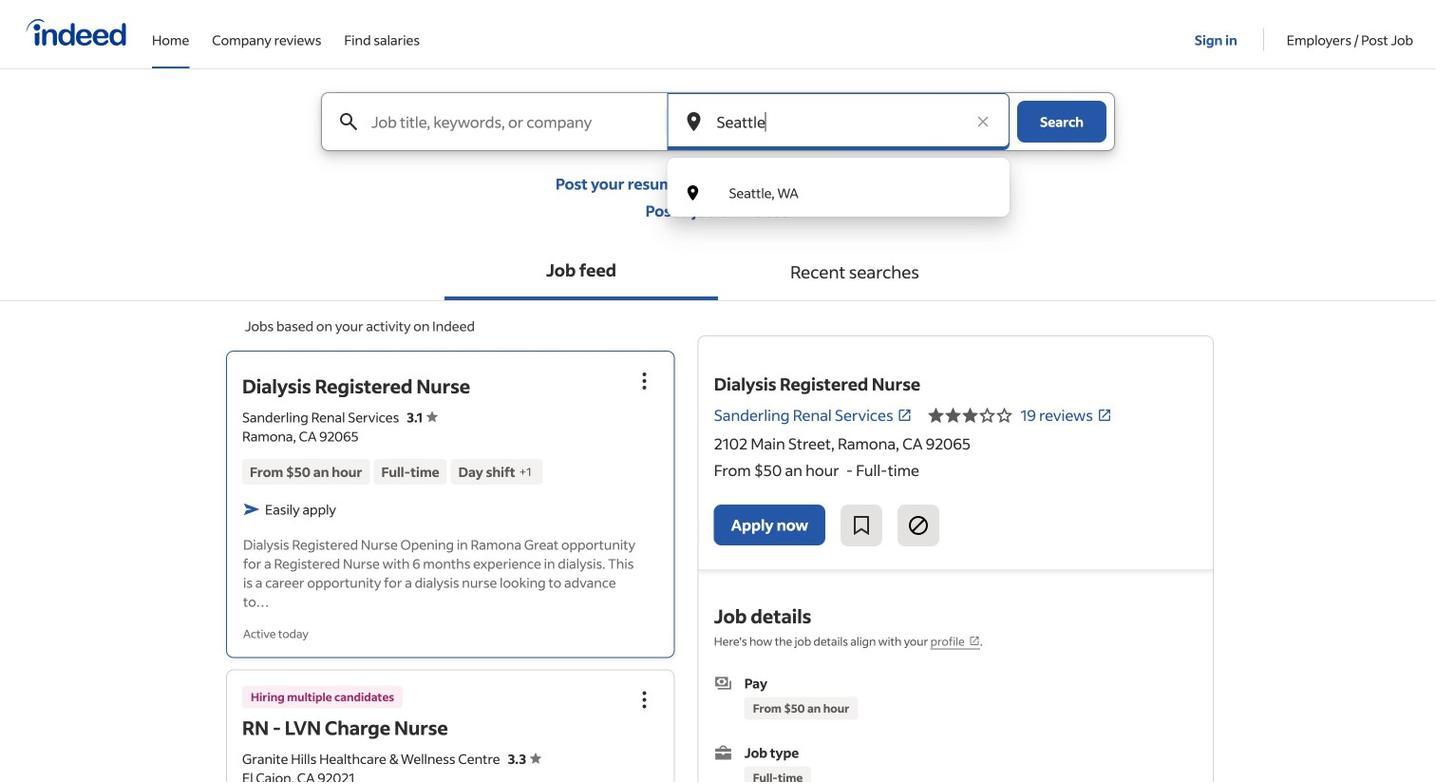 Task type: describe. For each thing, give the bounding box(es) containing it.
Edit location text field
[[713, 93, 965, 150]]

3.1 out of 5 stars. link to 19 reviews company ratings (opens in a new tab) image
[[1097, 408, 1113, 423]]

sanderling renal services (opens in a new tab) image
[[898, 408, 913, 423]]

clear location input image
[[974, 112, 993, 131]]



Task type: locate. For each thing, give the bounding box(es) containing it.
save this job image
[[851, 514, 873, 537]]

job actions for rn - lvn charge nurse is collapsed image
[[634, 688, 656, 711]]

main content
[[0, 92, 1437, 782]]

3.1 out of 5 stars image
[[928, 404, 1014, 427]]

None search field
[[306, 92, 1131, 217]]

not interested image
[[908, 514, 930, 537]]

3.1 out of five stars rating image
[[407, 409, 438, 426]]

3.3 out of five stars rating image
[[508, 750, 542, 767]]

job preferences (opens in a new window) image
[[969, 635, 980, 647]]

tab list
[[0, 243, 1437, 301]]

search: Job title, keywords, or company text field
[[368, 93, 665, 150]]

job actions for dialysis registered nurse is collapsed image
[[634, 370, 656, 392]]



Task type: vqa. For each thing, say whether or not it's contained in the screenshot.
main content
yes



